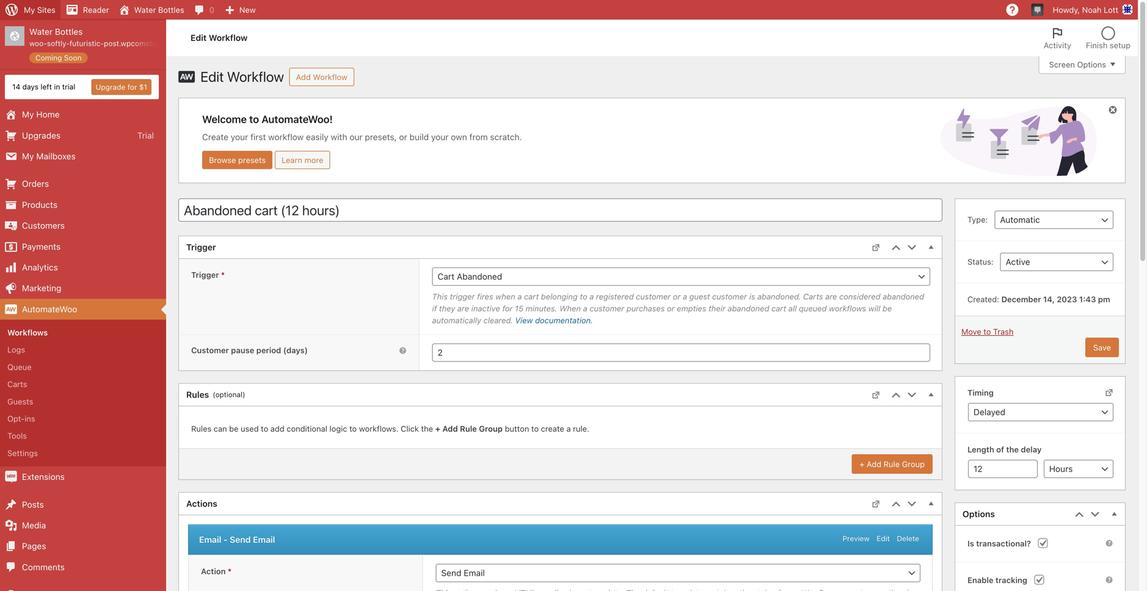 Task type: locate. For each thing, give the bounding box(es) containing it.
None text field
[[178, 199, 943, 222]]

email right send
[[253, 535, 275, 545]]

cart up minutes.
[[524, 292, 539, 301]]

the right click at bottom left
[[421, 424, 433, 433]]

our
[[350, 132, 363, 142]]

cleared.
[[484, 316, 513, 325]]

welcome to automatewoo!
[[202, 113, 333, 125]]

None checkbox
[[1039, 539, 1048, 548]]

1 horizontal spatial water
[[134, 5, 156, 14]]

0 horizontal spatial *
[[221, 270, 225, 279]]

be right will
[[883, 304, 892, 313]]

water bottles woo-softly-futuristic-post.wpcomstaging.com coming soon
[[29, 27, 188, 62]]

notification image
[[1033, 4, 1043, 14]]

0 vertical spatial +
[[436, 424, 441, 433]]

learn more
[[282, 156, 324, 165]]

are up workflows
[[826, 292, 838, 301]]

abandoned down "is"
[[728, 304, 770, 313]]

trigger
[[186, 242, 216, 252], [191, 270, 219, 279]]

1 vertical spatial my
[[22, 109, 34, 120]]

customer
[[191, 346, 229, 355]]

trigger for trigger
[[186, 242, 216, 252]]

1 vertical spatial rule
[[884, 460, 900, 469]]

trigger *
[[191, 270, 225, 279]]

edit workflow down the 0
[[191, 33, 248, 43]]

your left own
[[431, 132, 449, 142]]

14
[[12, 83, 20, 91]]

workflows
[[829, 304, 867, 313]]

edit up welcome
[[201, 68, 224, 85]]

comments
[[22, 563, 65, 573]]

to
[[249, 113, 259, 125], [580, 292, 588, 301], [984, 327, 992, 337], [261, 424, 268, 433], [350, 424, 357, 433], [532, 424, 539, 433]]

analytics link
[[0, 257, 166, 278]]

conditional
[[287, 424, 328, 433]]

my down 'upgrades'
[[22, 151, 34, 161]]

guests
[[7, 397, 33, 406]]

0 vertical spatial edit workflow
[[191, 33, 248, 43]]

0 horizontal spatial for
[[128, 83, 137, 91]]

browse
[[209, 156, 236, 165]]

edit down 0 link
[[191, 33, 207, 43]]

when
[[496, 292, 516, 301]]

1 vertical spatial carts
[[7, 380, 27, 389]]

2 vertical spatial my
[[22, 151, 34, 161]]

tools
[[7, 432, 27, 441]]

2 vertical spatial or
[[667, 304, 675, 313]]

1 horizontal spatial customer
[[636, 292, 671, 301]]

be right can
[[229, 424, 239, 433]]

0 vertical spatial add
[[296, 72, 311, 82]]

to up when
[[580, 292, 588, 301]]

or up "empties" at bottom
[[673, 292, 681, 301]]

1 vertical spatial trigger
[[191, 270, 219, 279]]

coming
[[35, 53, 62, 62]]

0 horizontal spatial cart
[[524, 292, 539, 301]]

reader
[[83, 5, 109, 14]]

the right of
[[1007, 445, 1019, 454]]

0 horizontal spatial are
[[458, 304, 469, 313]]

1 horizontal spatial are
[[826, 292, 838, 301]]

*
[[221, 270, 225, 279], [228, 567, 232, 576]]

1 horizontal spatial rule
[[884, 460, 900, 469]]

my for my mailboxes
[[22, 151, 34, 161]]

logs link
[[0, 341, 166, 359]]

noah
[[1083, 5, 1102, 14]]

1 horizontal spatial email
[[253, 535, 275, 545]]

2 horizontal spatial add
[[867, 460, 882, 469]]

button
[[505, 424, 529, 433]]

rule inside + add rule group button
[[884, 460, 900, 469]]

for left the $1 at top
[[128, 83, 137, 91]]

0 horizontal spatial be
[[229, 424, 239, 433]]

0 vertical spatial bottles
[[158, 5, 184, 14]]

view documentation. link
[[515, 316, 593, 325]]

1 vertical spatial cart
[[772, 304, 787, 313]]

or left "empties" at bottom
[[667, 304, 675, 313]]

1 your from the left
[[231, 132, 248, 142]]

1 vertical spatial for
[[503, 304, 513, 313]]

automatewoo link
[[0, 299, 166, 320]]

logic
[[330, 424, 347, 433]]

my left home
[[22, 109, 34, 120]]

water inside water bottles woo-softly-futuristic-post.wpcomstaging.com coming soon
[[29, 27, 53, 37]]

0 vertical spatial rules
[[186, 390, 209, 400]]

workflow up automatewoo!
[[313, 72, 348, 82]]

options down finish
[[1078, 60, 1107, 69]]

1 horizontal spatial bottles
[[158, 5, 184, 14]]

1 vertical spatial the
[[1007, 445, 1019, 454]]

to up the first
[[249, 113, 259, 125]]

learn more link
[[275, 151, 330, 169]]

december
[[1002, 295, 1042, 304]]

0 vertical spatial abandoned
[[883, 292, 925, 301]]

(optional)
[[213, 391, 245, 399]]

None submit
[[1086, 338, 1120, 358]]

analytics
[[22, 262, 58, 273]]

14 days left in trial
[[12, 83, 75, 91]]

create
[[541, 424, 565, 433]]

water up woo-
[[29, 27, 53, 37]]

actions
[[186, 499, 217, 509]]

None number field
[[432, 344, 931, 362], [969, 460, 1039, 478], [432, 344, 931, 362], [969, 460, 1039, 478]]

options
[[1078, 60, 1107, 69], [963, 509, 996, 520]]

a right when
[[583, 304, 588, 313]]

main menu navigation
[[0, 20, 188, 592]]

add
[[271, 424, 285, 433]]

they
[[439, 304, 455, 313]]

media link
[[0, 516, 166, 536]]

(days)
[[283, 346, 308, 355]]

water inside water bottles "link"
[[134, 5, 156, 14]]

the
[[421, 424, 433, 433], [1007, 445, 1019, 454]]

timing
[[968, 388, 994, 398]]

view documentation.
[[515, 316, 593, 325]]

0 horizontal spatial +
[[436, 424, 441, 433]]

water for water bottles woo-softly-futuristic-post.wpcomstaging.com coming soon
[[29, 27, 53, 37]]

trigger for trigger *
[[191, 270, 219, 279]]

presets
[[238, 156, 266, 165]]

0 horizontal spatial email
[[199, 535, 221, 545]]

reader link
[[60, 0, 114, 20]]

or left build
[[399, 132, 407, 142]]

is transactional?
[[968, 539, 1034, 548]]

opt-
[[7, 414, 25, 424]]

payments
[[22, 242, 61, 252]]

tab list
[[1037, 20, 1139, 56]]

logs
[[7, 345, 25, 355]]

0 vertical spatial are
[[826, 292, 838, 301]]

1 horizontal spatial add
[[443, 424, 458, 433]]

carts up queued
[[804, 292, 824, 301]]

cart down abandoned.
[[772, 304, 787, 313]]

0 horizontal spatial bottles
[[55, 27, 83, 37]]

1 vertical spatial edit
[[201, 68, 224, 85]]

+ add rule group button
[[852, 455, 933, 474]]

0 vertical spatial trigger
[[186, 242, 216, 252]]

1 vertical spatial group
[[903, 460, 925, 469]]

1 vertical spatial +
[[860, 460, 865, 469]]

None checkbox
[[1035, 575, 1045, 585]]

customer up purchases
[[636, 292, 671, 301]]

preview
[[843, 535, 870, 543]]

1 horizontal spatial cart
[[772, 304, 787, 313]]

1 horizontal spatial carts
[[804, 292, 824, 301]]

automatewoo
[[22, 304, 77, 314]]

2 vertical spatial edit
[[877, 535, 891, 543]]

are down trigger
[[458, 304, 469, 313]]

1 vertical spatial edit workflow
[[197, 68, 284, 85]]

1 vertical spatial *
[[228, 567, 232, 576]]

action *
[[201, 567, 232, 576]]

0 vertical spatial *
[[221, 270, 225, 279]]

rules for rules can be used to add conditional logic to workflows. click the + add rule group button to create a rule.
[[191, 424, 212, 433]]

2 vertical spatial add
[[867, 460, 882, 469]]

water bottles
[[134, 5, 184, 14]]

rules left (optional)
[[186, 390, 209, 400]]

customer down registered
[[590, 304, 625, 313]]

options inside screen options dropdown button
[[1078, 60, 1107, 69]]

toolbar navigation
[[0, 0, 1139, 22]]

edit workflow up welcome
[[197, 68, 284, 85]]

documentation.
[[535, 316, 593, 325]]

for left 15
[[503, 304, 513, 313]]

+ inside + add rule group button
[[860, 460, 865, 469]]

0 vertical spatial be
[[883, 304, 892, 313]]

edit left the delete link
[[877, 535, 891, 543]]

0 vertical spatial my
[[24, 5, 35, 14]]

0 vertical spatial water
[[134, 5, 156, 14]]

workflow
[[209, 33, 248, 43], [227, 68, 284, 85], [313, 72, 348, 82]]

move to trash
[[962, 327, 1014, 337]]

1 horizontal spatial your
[[431, 132, 449, 142]]

edit workflow
[[191, 33, 248, 43], [197, 68, 284, 85]]

for inside this trigger fires when a cart belonging to a registered customer or a guest customer is abandoned. carts are considered abandoned if they are inactive for 15 minutes. when a customer purchases or empties their abandoned cart all queued workflows will be automatically cleared.
[[503, 304, 513, 313]]

customer up their
[[713, 292, 747, 301]]

with
[[331, 132, 347, 142]]

a up 15
[[518, 292, 522, 301]]

1 horizontal spatial group
[[903, 460, 925, 469]]

0 horizontal spatial group
[[479, 424, 503, 433]]

abandoned right considered
[[883, 292, 925, 301]]

my inside toolbar navigation
[[24, 5, 35, 14]]

1 horizontal spatial +
[[860, 460, 865, 469]]

0 horizontal spatial the
[[421, 424, 433, 433]]

period
[[257, 346, 281, 355]]

finish setup
[[1087, 41, 1131, 50]]

0 horizontal spatial rule
[[460, 424, 477, 433]]

0 horizontal spatial carts
[[7, 380, 27, 389]]

1 horizontal spatial options
[[1078, 60, 1107, 69]]

+
[[436, 424, 441, 433], [860, 460, 865, 469]]

0 vertical spatial carts
[[804, 292, 824, 301]]

screen options button
[[1039, 56, 1126, 74]]

1 vertical spatial options
[[963, 509, 996, 520]]

customer
[[636, 292, 671, 301], [713, 292, 747, 301], [590, 304, 625, 313]]

0 vertical spatial options
[[1078, 60, 1107, 69]]

1 vertical spatial bottles
[[55, 27, 83, 37]]

1 horizontal spatial the
[[1007, 445, 1019, 454]]

1 horizontal spatial be
[[883, 304, 892, 313]]

workflow up the welcome to automatewoo!
[[227, 68, 284, 85]]

options up is
[[963, 509, 996, 520]]

2023
[[1057, 295, 1078, 304]]

1 vertical spatial water
[[29, 27, 53, 37]]

bottles up softly-
[[55, 27, 83, 37]]

preview link
[[843, 535, 870, 543]]

abandoned
[[883, 292, 925, 301], [728, 304, 770, 313]]

1 vertical spatial rules
[[191, 424, 212, 433]]

water for water bottles
[[134, 5, 156, 14]]

1 horizontal spatial for
[[503, 304, 513, 313]]

1 vertical spatial abandoned
[[728, 304, 770, 313]]

workflow down new link
[[209, 33, 248, 43]]

post.wpcomstaging.com
[[104, 39, 188, 48]]

1 horizontal spatial *
[[228, 567, 232, 576]]

water up the post.wpcomstaging.com
[[134, 5, 156, 14]]

queue
[[7, 363, 32, 372]]

bottles left 0 link
[[158, 5, 184, 14]]

my left the sites
[[24, 5, 35, 14]]

workflows
[[7, 328, 48, 337]]

0 horizontal spatial water
[[29, 27, 53, 37]]

softly-
[[47, 39, 70, 48]]

bottles inside "link"
[[158, 5, 184, 14]]

email left -
[[199, 535, 221, 545]]

my sites link
[[0, 0, 60, 20]]

products link
[[0, 195, 166, 215]]

to left create in the left bottom of the page
[[532, 424, 539, 433]]

rules left can
[[191, 424, 212, 433]]

$1
[[139, 83, 147, 91]]

products
[[22, 200, 58, 210]]

1 email from the left
[[199, 535, 221, 545]]

activity
[[1044, 41, 1072, 50]]

length of the delay
[[968, 445, 1042, 454]]

add inside button
[[867, 460, 882, 469]]

0 horizontal spatial add
[[296, 72, 311, 82]]

carts inside this trigger fires when a cart belonging to a registered customer or a guest customer is abandoned. carts are considered abandoned if they are inactive for 15 minutes. when a customer purchases or empties their abandoned cart all queued workflows will be automatically cleared.
[[804, 292, 824, 301]]

my mailboxes
[[22, 151, 76, 161]]

upgrade for $1
[[96, 83, 147, 91]]

-
[[224, 535, 228, 545]]

14,
[[1044, 295, 1055, 304]]

in
[[54, 83, 60, 91]]

rule
[[460, 424, 477, 433], [884, 460, 900, 469]]

0 vertical spatial for
[[128, 83, 137, 91]]

your left the first
[[231, 132, 248, 142]]

0 horizontal spatial your
[[231, 132, 248, 142]]

carts down queue
[[7, 380, 27, 389]]

bottles inside water bottles woo-softly-futuristic-post.wpcomstaging.com coming soon
[[55, 27, 83, 37]]



Task type: vqa. For each thing, say whether or not it's contained in the screenshot.
* for Trigger *
yes



Task type: describe. For each thing, give the bounding box(es) containing it.
workflow
[[268, 132, 304, 142]]

used
[[241, 424, 259, 433]]

rules (optional)
[[186, 390, 245, 400]]

queue link
[[0, 359, 166, 376]]

transactional?
[[977, 539, 1032, 548]]

my home
[[22, 109, 60, 120]]

futuristic-
[[70, 39, 104, 48]]

to left add
[[261, 424, 268, 433]]

media
[[22, 521, 46, 531]]

will
[[869, 304, 881, 313]]

days
[[22, 83, 39, 91]]

* for action *
[[228, 567, 232, 576]]

comments link
[[0, 557, 166, 578]]

from
[[470, 132, 488, 142]]

2 email from the left
[[253, 535, 275, 545]]

easily
[[306, 132, 329, 142]]

0 vertical spatial rule
[[460, 424, 477, 433]]

be inside this trigger fires when a cart belonging to a registered customer or a guest customer is abandoned. carts are considered abandoned if they are inactive for 15 minutes. when a customer purchases or empties their abandoned cart all queued workflows will be automatically cleared.
[[883, 304, 892, 313]]

ins
[[25, 414, 35, 424]]

length
[[968, 445, 995, 454]]

sites
[[37, 5, 56, 14]]

tools link
[[0, 428, 166, 445]]

this
[[432, 292, 448, 301]]

2 your from the left
[[431, 132, 449, 142]]

pages
[[22, 542, 46, 552]]

if
[[432, 304, 437, 313]]

trash
[[994, 327, 1014, 337]]

settings
[[7, 449, 38, 458]]

bottles for water bottles woo-softly-futuristic-post.wpcomstaging.com coming soon
[[55, 27, 83, 37]]

presets,
[[365, 132, 397, 142]]

my home link
[[0, 104, 166, 125]]

to right logic
[[350, 424, 357, 433]]

pm
[[1099, 295, 1111, 304]]

pause
[[231, 346, 254, 355]]

group inside button
[[903, 460, 925, 469]]

0 vertical spatial edit
[[191, 33, 207, 43]]

action
[[201, 567, 226, 576]]

automatewoo!
[[262, 113, 333, 125]]

tab list containing activity
[[1037, 20, 1139, 56]]

new
[[239, 5, 256, 14]]

status:
[[968, 257, 994, 267]]

can
[[214, 424, 227, 433]]

purchases
[[627, 304, 665, 313]]

1 vertical spatial or
[[673, 292, 681, 301]]

created: december 14, 2023 1:43 pm
[[968, 295, 1111, 304]]

click
[[401, 424, 419, 433]]

tracking
[[996, 576, 1028, 585]]

0 horizontal spatial abandoned
[[728, 304, 770, 313]]

a left rule.
[[567, 424, 571, 433]]

1 vertical spatial add
[[443, 424, 458, 433]]

rules for rules (optional)
[[186, 390, 209, 400]]

considered
[[840, 292, 881, 301]]

email - send email
[[199, 535, 275, 545]]

to right move
[[984, 327, 992, 337]]

1 horizontal spatial abandoned
[[883, 292, 925, 301]]

1 vertical spatial be
[[229, 424, 239, 433]]

* for trigger *
[[221, 270, 225, 279]]

inactive
[[472, 304, 500, 313]]

to inside this trigger fires when a cart belonging to a registered customer or a guest customer is abandoned. carts are considered abandoned if they are inactive for 15 minutes. when a customer purchases or empties their abandoned cart all queued workflows will be automatically cleared.
[[580, 292, 588, 301]]

0 vertical spatial the
[[421, 424, 433, 433]]

1:43
[[1080, 295, 1097, 304]]

0 vertical spatial or
[[399, 132, 407, 142]]

0
[[209, 5, 214, 14]]

workflows link
[[0, 324, 166, 341]]

opt-ins link
[[0, 410, 166, 428]]

customers link
[[0, 215, 166, 236]]

a left registered
[[590, 292, 594, 301]]

when
[[560, 304, 581, 313]]

browse presets link
[[202, 151, 273, 169]]

carts inside 'main menu' 'navigation'
[[7, 380, 27, 389]]

fires
[[477, 292, 494, 301]]

view
[[515, 316, 533, 325]]

opt-ins
[[7, 414, 35, 424]]

howdy, noah lott
[[1054, 5, 1119, 14]]

0 vertical spatial group
[[479, 424, 503, 433]]

for inside button
[[128, 83, 137, 91]]

customer pause period (days)
[[191, 346, 308, 355]]

enable
[[968, 576, 994, 585]]

queued
[[799, 304, 827, 313]]

trial
[[62, 83, 75, 91]]

create
[[202, 132, 229, 142]]

0 horizontal spatial options
[[963, 509, 996, 520]]

registered
[[596, 292, 634, 301]]

1 vertical spatial are
[[458, 304, 469, 313]]

orders
[[22, 179, 49, 189]]

my for my home
[[22, 109, 34, 120]]

bottles for water bottles
[[158, 5, 184, 14]]

edit link
[[877, 535, 891, 543]]

0 horizontal spatial customer
[[590, 304, 625, 313]]

home
[[36, 109, 60, 120]]

my for my sites
[[24, 5, 35, 14]]

settings link
[[0, 445, 166, 462]]

this trigger fires when a cart belonging to a registered customer or a guest customer is abandoned. carts are considered abandoned if they are inactive for 15 minutes. when a customer purchases or empties their abandoned cart all queued workflows will be automatically cleared.
[[432, 292, 925, 325]]

their
[[709, 304, 726, 313]]

browse presets
[[209, 156, 266, 165]]

0 vertical spatial cart
[[524, 292, 539, 301]]

howdy,
[[1054, 5, 1081, 14]]

of
[[997, 445, 1005, 454]]

learn
[[282, 156, 302, 165]]

guests link
[[0, 393, 166, 410]]

a up "empties" at bottom
[[683, 292, 688, 301]]

posts link
[[0, 495, 166, 516]]

create your first workflow easily with our presets, or build your own from scratch.
[[202, 132, 522, 142]]

add workflow link
[[289, 68, 354, 86]]

own
[[451, 132, 467, 142]]

2 horizontal spatial customer
[[713, 292, 747, 301]]

marketing link
[[0, 278, 166, 299]]



